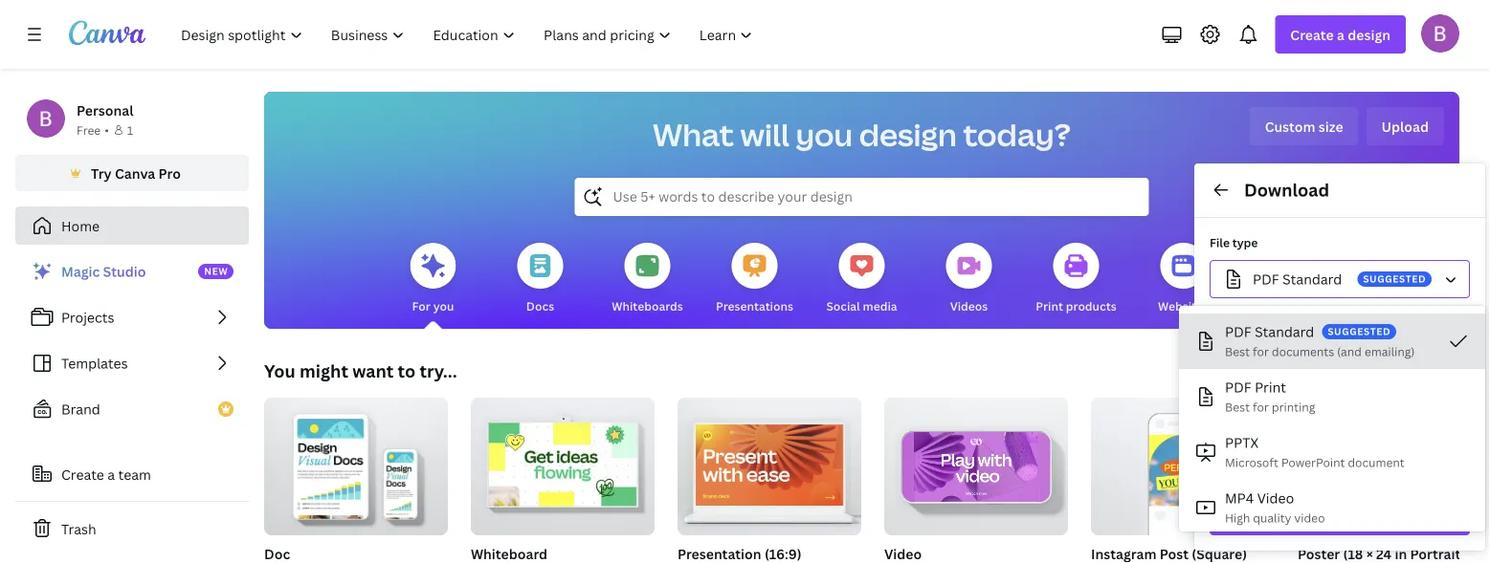 Task type: locate. For each thing, give the bounding box(es) containing it.
video up poster
[[1295, 511, 1325, 527]]

0 horizontal spatial you
[[433, 298, 454, 314]]

pdf standard inside file type button
[[1253, 270, 1342, 289]]

0 horizontal spatial video
[[885, 545, 922, 563]]

0 horizontal spatial video
[[1295, 511, 1325, 527]]

you might want to try...
[[264, 359, 457, 383]]

pages right all
[[1245, 374, 1283, 392]]

0 vertical spatial you
[[796, 114, 853, 156]]

(18
[[1344, 545, 1364, 563]]

1 best from the top
[[1225, 344, 1250, 360]]

a inside create a team button
[[108, 466, 115, 484]]

1 horizontal spatial print
[[1255, 379, 1287, 397]]

what will you design today?
[[653, 114, 1071, 156]]

1 vertical spatial design
[[859, 114, 957, 156]]

pages inside button
[[1245, 374, 1283, 392]]

File type button
[[1210, 260, 1470, 299]]

quality
[[1253, 511, 1292, 527]]

as left this
[[1307, 442, 1319, 458]]

team
[[118, 466, 151, 484]]

file type list box
[[1179, 314, 1486, 564]]

1 horizontal spatial a
[[1321, 461, 1328, 477]]

design up search search field
[[859, 114, 957, 156]]

create inside button
[[61, 466, 104, 484]]

pdf standard option
[[1179, 314, 1486, 370]]

as
[[1307, 442, 1319, 458], [1306, 461, 1318, 477]]

create a team
[[61, 466, 151, 484]]

1 horizontal spatial video
[[1330, 461, 1361, 477]]

print
[[1036, 298, 1064, 314], [1255, 379, 1287, 397]]

0 vertical spatial standard
[[1283, 270, 1342, 289]]

powerpoint
[[1282, 455, 1345, 471]]

select
[[1210, 338, 1245, 354]]

(and
[[1338, 344, 1362, 360]]

pdf standard down more
[[1225, 323, 1315, 341]]

won't
[[1389, 423, 1420, 438]]

you right will
[[796, 114, 853, 156]]

1 vertical spatial suggested
[[1328, 325, 1391, 338]]

pdf inside pdf print best for printing
[[1225, 379, 1252, 397]]

printing
[[1272, 400, 1316, 415]]

1 vertical spatial as
[[1306, 461, 1318, 477]]

suggested up (and
[[1328, 325, 1391, 338]]

pdf standard
[[1253, 270, 1342, 289], [1225, 323, 1315, 341]]

0 horizontal spatial print
[[1036, 298, 1064, 314]]

1 horizontal spatial you
[[796, 114, 853, 156]]

2 horizontal spatial a
[[1337, 25, 1345, 44]]

0 vertical spatial try
[[91, 164, 112, 182]]

more
[[1276, 298, 1305, 314]]

you inside for you button
[[433, 298, 454, 314]]

video inside mp4 video high quality video
[[1258, 490, 1295, 508]]

download inside 'button'
[[1307, 508, 1373, 526]]

standard down more
[[1255, 323, 1315, 341]]

1 vertical spatial you
[[433, 298, 454, 314]]

0 vertical spatial design
[[1348, 25, 1391, 44]]

try down won't
[[1396, 442, 1414, 458]]

group for instagram post (square)
[[1091, 398, 1275, 536]]

pptx option
[[1179, 425, 1486, 481]]

video inside mp4 video high quality video
[[1295, 511, 1325, 527]]

1 vertical spatial standard
[[1255, 323, 1315, 341]]

will
[[741, 114, 790, 156]]

suggested up the "emailing)" at the bottom right
[[1364, 273, 1427, 286]]

video inside group
[[885, 545, 922, 563]]

0 vertical spatial as
[[1307, 442, 1319, 458]]

0 horizontal spatial a
[[108, 466, 115, 484]]

1 horizontal spatial video
[[1258, 490, 1295, 508]]

templates link
[[15, 345, 249, 383]]

group for presentation (16:9)
[[678, 391, 862, 536]]

0 vertical spatial create
[[1291, 25, 1334, 44]]

download up (18
[[1307, 508, 1373, 526]]

group for poster (18 × 24 in portrait)
[[1298, 398, 1482, 536]]

1 horizontal spatial try
[[1396, 442, 1414, 458]]

projects link
[[15, 299, 249, 337]]

a for team
[[108, 466, 115, 484]]

pdf inside pdf standard option
[[1225, 323, 1252, 341]]

create for create a design
[[1291, 25, 1334, 44]]

pdf down select pages
[[1225, 379, 1252, 397]]

for
[[1253, 344, 1269, 360], [1253, 400, 1269, 415]]

video
[[1330, 461, 1361, 477], [1295, 511, 1325, 527]]

all pages (30)
[[1225, 374, 1312, 392]]

standard
[[1283, 270, 1342, 289], [1255, 323, 1315, 341]]

group for doc
[[264, 391, 448, 536]]

1 vertical spatial pages
[[1245, 374, 1283, 392]]

design left bob builder icon
[[1348, 25, 1391, 44]]

templates
[[61, 355, 128, 373]]

in
[[1395, 545, 1408, 563]]

group for video
[[885, 391, 1068, 536]]

download down custom
[[1245, 179, 1330, 202]]

a left team
[[108, 466, 115, 484]]

0 horizontal spatial design
[[859, 114, 957, 156]]

0 vertical spatial print
[[1036, 298, 1064, 314]]

custom size
[[1265, 117, 1344, 135]]

24
[[1377, 545, 1392, 563]]

0 horizontal spatial try
[[91, 164, 112, 182]]

exported
[[1254, 442, 1304, 458]]

0 vertical spatial pages
[[1248, 338, 1280, 354]]

best up all
[[1225, 344, 1250, 360]]

1 vertical spatial pdf standard
[[1225, 323, 1315, 341]]

pages down flatten
[[1248, 338, 1280, 354]]

pdf up flatten
[[1253, 270, 1280, 289]]

best inside pdf standard option
[[1225, 344, 1250, 360]]

print up printing
[[1255, 379, 1287, 397]]

flatten pdf
[[1237, 305, 1312, 323]]

pdf standard up more
[[1253, 270, 1342, 289]]

1 vertical spatial download
[[1307, 508, 1373, 526]]

0 vertical spatial pdf standard
[[1253, 270, 1342, 289]]

create a team button
[[15, 456, 249, 494]]

try
[[91, 164, 112, 182], [1396, 442, 1414, 458]]

1 vertical spatial print
[[1255, 379, 1287, 397]]

group
[[264, 391, 448, 536], [471, 391, 655, 536], [678, 391, 862, 536], [885, 391, 1068, 536], [1091, 398, 1275, 536], [1298, 398, 1482, 536]]

trash link
[[15, 510, 249, 549]]

0 vertical spatial video
[[1330, 461, 1361, 477]]

videos,
[[1222, 423, 1262, 438]]

1 vertical spatial best
[[1225, 400, 1250, 415]]

this
[[1322, 442, 1343, 458]]

print products button
[[1036, 230, 1117, 329]]

list
[[15, 253, 249, 475]]

try inside button
[[91, 164, 112, 182]]

try left canva
[[91, 164, 112, 182]]

0 vertical spatial best
[[1225, 344, 1250, 360]]

high
[[1225, 511, 1251, 527]]

design inside dropdown button
[[1348, 25, 1391, 44]]

suggested
[[1364, 273, 1427, 286], [1328, 325, 1391, 338]]

1 vertical spatial try
[[1396, 442, 1414, 458]]

create up custom size dropdown button
[[1291, 25, 1334, 44]]

best
[[1225, 344, 1250, 360], [1225, 400, 1250, 415]]

1 vertical spatial for
[[1253, 400, 1269, 415]]

instagram
[[1091, 545, 1157, 563]]

create inside dropdown button
[[1291, 25, 1334, 44]]

docs
[[526, 298, 554, 314]]

best for documents (and emailing)
[[1225, 344, 1415, 360]]

downloading
[[1222, 461, 1293, 477]]

you right for
[[433, 298, 454, 314]]

might
[[300, 359, 348, 383]]

mp4 video high quality video
[[1225, 490, 1325, 527]]

1 horizontal spatial design
[[1348, 25, 1391, 44]]

create a design
[[1291, 25, 1391, 44]]

upload button
[[1367, 107, 1445, 146]]

a
[[1337, 25, 1345, 44], [1321, 461, 1328, 477], [108, 466, 115, 484]]

0 vertical spatial for
[[1253, 344, 1269, 360]]

1 horizontal spatial create
[[1291, 25, 1334, 44]]

pdf up all
[[1225, 323, 1252, 341]]

1 for from the top
[[1253, 344, 1269, 360]]

for you button
[[410, 230, 456, 329]]

print left products in the bottom right of the page
[[1036, 298, 1064, 314]]

1 vertical spatial video
[[885, 545, 922, 563]]

play
[[1423, 423, 1446, 438]]

suggested inside pdf standard option
[[1328, 325, 1391, 338]]

2 best from the top
[[1225, 400, 1250, 415]]

design
[[1348, 25, 1391, 44], [859, 114, 957, 156]]

pro
[[158, 164, 181, 182]]

file
[[1210, 235, 1230, 251]]

(square)
[[1192, 545, 1247, 563]]

None search field
[[575, 178, 1149, 216]]

video down the file
[[1330, 461, 1361, 477]]

what
[[653, 114, 734, 156]]

projects
[[61, 309, 114, 327]]

whiteboard group
[[471, 391, 655, 564]]

try inside videos, audio, and animations won't play when exported as this file type. try downloading it as a video (mp4).
[[1396, 442, 1414, 458]]

(mp4).
[[1364, 461, 1399, 477]]

instagram post (square) group
[[1091, 398, 1275, 564]]

top level navigation element
[[168, 15, 769, 54]]

0 vertical spatial suggested
[[1364, 273, 1427, 286]]

when
[[1222, 442, 1251, 458]]

to
[[398, 359, 416, 383]]

a for design
[[1337, 25, 1345, 44]]

for inside pdf print best for printing
[[1253, 400, 1269, 415]]

select pages
[[1210, 338, 1280, 354]]

pdf up documents
[[1286, 305, 1312, 323]]

pdf print option
[[1179, 370, 1486, 425]]

a down this
[[1321, 461, 1328, 477]]

•
[[105, 122, 109, 138]]

standard up more
[[1283, 270, 1342, 289]]

animations
[[1325, 423, 1386, 438]]

type.
[[1366, 442, 1394, 458]]

0 horizontal spatial create
[[61, 466, 104, 484]]

1 vertical spatial create
[[61, 466, 104, 484]]

type
[[1233, 235, 1258, 251]]

create left team
[[61, 466, 104, 484]]

for down all pages (30)
[[1253, 400, 1269, 415]]

a up size
[[1337, 25, 1345, 44]]

websites button
[[1158, 230, 1209, 329]]

best up videos,
[[1225, 400, 1250, 415]]

studio
[[103, 263, 146, 281]]

0 vertical spatial download
[[1245, 179, 1330, 202]]

2 for from the top
[[1253, 400, 1269, 415]]

try canva pro button
[[15, 155, 249, 191]]

mp4
[[1225, 490, 1254, 508]]

for up all pages (30)
[[1253, 344, 1269, 360]]

microsoft
[[1225, 455, 1279, 471]]

0 vertical spatial video
[[1258, 490, 1295, 508]]

a inside the create a design dropdown button
[[1337, 25, 1345, 44]]

1 vertical spatial video
[[1295, 511, 1325, 527]]

flatten
[[1237, 305, 1283, 323]]

as right it
[[1306, 461, 1318, 477]]



Task type: describe. For each thing, give the bounding box(es) containing it.
doc group
[[264, 391, 448, 564]]

standard inside file type button
[[1283, 270, 1342, 289]]

size
[[1319, 117, 1344, 135]]

videos
[[950, 298, 988, 314]]

print inside button
[[1036, 298, 1064, 314]]

presentation (16:9) group
[[678, 391, 862, 564]]

standard inside pdf standard option
[[1255, 323, 1315, 341]]

products
[[1066, 298, 1117, 314]]

post
[[1160, 545, 1189, 563]]

you
[[264, 359, 296, 383]]

trash
[[61, 520, 96, 538]]

magic studio
[[61, 263, 146, 281]]

videos button
[[946, 230, 992, 329]]

home
[[61, 217, 100, 235]]

pdf inside file type button
[[1253, 270, 1280, 289]]

suggested inside file type button
[[1364, 273, 1427, 286]]

all
[[1225, 374, 1242, 392]]

emailing)
[[1365, 344, 1415, 360]]

best inside pdf print best for printing
[[1225, 400, 1250, 415]]

1
[[127, 122, 133, 138]]

bob builder image
[[1422, 14, 1460, 52]]

pptx
[[1225, 434, 1259, 452]]

audio,
[[1265, 423, 1298, 438]]

today?
[[963, 114, 1071, 156]]

for you
[[412, 298, 454, 314]]

brand
[[61, 401, 100, 419]]

pages for select
[[1248, 338, 1280, 354]]

new
[[204, 265, 228, 278]]

try...
[[420, 359, 457, 383]]

websites
[[1158, 298, 1209, 314]]

social media button
[[827, 230, 898, 329]]

(30)
[[1286, 374, 1312, 392]]

pdf standard inside option
[[1225, 323, 1315, 341]]

file type
[[1210, 235, 1258, 251]]

presentations
[[716, 298, 794, 314]]

for
[[412, 298, 431, 314]]

poster (18 × 24 in portrait)
[[1298, 545, 1466, 563]]

brand link
[[15, 391, 249, 429]]

instagram post (square)
[[1091, 545, 1247, 563]]

social media
[[827, 298, 898, 314]]

doc
[[264, 545, 290, 563]]

home link
[[15, 207, 249, 245]]

docs button
[[517, 230, 563, 329]]

Search search field
[[613, 179, 1111, 215]]

canva
[[115, 164, 155, 182]]

documents
[[1272, 344, 1335, 360]]

all pages (30) button
[[1210, 364, 1470, 402]]

(16:9)
[[765, 545, 802, 563]]

presentations button
[[716, 230, 794, 329]]

print inside pdf print best for printing
[[1255, 379, 1287, 397]]

and
[[1301, 423, 1322, 438]]

portrait)
[[1411, 545, 1466, 563]]

print products
[[1036, 298, 1117, 314]]

pdf print best for printing
[[1225, 379, 1316, 415]]

poster
[[1298, 545, 1340, 563]]

custom size button
[[1250, 107, 1359, 146]]

presentation
[[678, 545, 762, 563]]

presentation (16:9)
[[678, 545, 802, 563]]

a inside videos, audio, and animations won't play when exported as this file type. try downloading it as a video (mp4).
[[1321, 461, 1328, 477]]

mp4 video option
[[1179, 481, 1486, 536]]

video inside videos, audio, and animations won't play when exported as this file type. try downloading it as a video (mp4).
[[1330, 461, 1361, 477]]

more button
[[1268, 230, 1314, 329]]

×
[[1367, 545, 1373, 563]]

free
[[77, 122, 101, 138]]

whiteboards button
[[612, 230, 683, 329]]

pptx microsoft powerpoint document
[[1225, 434, 1405, 471]]

whiteboards
[[612, 298, 683, 314]]

personal
[[77, 101, 133, 119]]

media
[[863, 298, 898, 314]]

file
[[1346, 442, 1363, 458]]

pages for all
[[1245, 374, 1283, 392]]

free •
[[77, 122, 109, 138]]

group for whiteboard
[[471, 391, 655, 536]]

create for create a team
[[61, 466, 104, 484]]

download button
[[1210, 498, 1470, 536]]

magic
[[61, 263, 100, 281]]

custom
[[1265, 117, 1316, 135]]

want
[[352, 359, 394, 383]]

for inside pdf standard option
[[1253, 344, 1269, 360]]

list containing magic studio
[[15, 253, 249, 475]]

video group
[[885, 391, 1068, 564]]

it
[[1296, 461, 1304, 477]]

whiteboard
[[471, 545, 548, 563]]

poster (18 × 24 in portrait) group
[[1298, 398, 1482, 564]]



Task type: vqa. For each thing, say whether or not it's contained in the screenshot.


